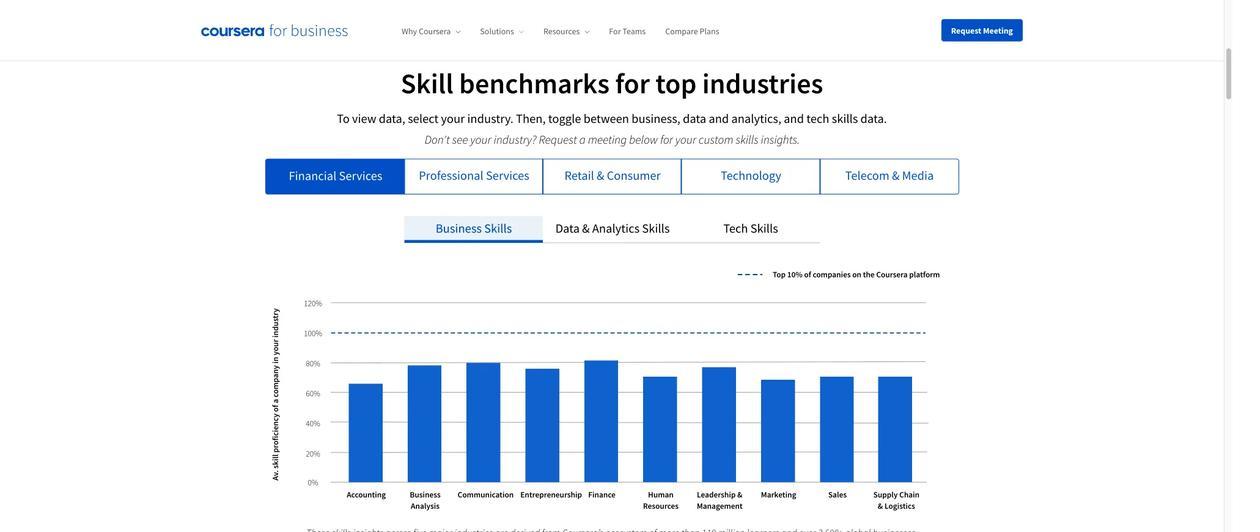 Task type: describe. For each thing, give the bounding box(es) containing it.
for
[[609, 26, 621, 37]]

plans
[[700, 26, 720, 37]]

teams
[[623, 26, 646, 37]]

resources link
[[544, 26, 590, 37]]

coursera
[[419, 26, 451, 37]]

compare
[[666, 26, 698, 37]]

solutions
[[480, 26, 514, 37]]

why coursera link
[[402, 26, 461, 37]]

request meeting button
[[942, 19, 1023, 41]]



Task type: locate. For each thing, give the bounding box(es) containing it.
why
[[402, 26, 417, 37]]

for teams
[[609, 26, 646, 37]]

request
[[952, 25, 982, 36]]

for teams link
[[609, 26, 646, 37]]

request meeting
[[952, 25, 1014, 36]]

why coursera
[[402, 26, 451, 37]]

compare plans
[[666, 26, 720, 37]]

coursera for business image
[[201, 24, 348, 37]]

resources
[[544, 26, 580, 37]]

meeting
[[984, 25, 1014, 36]]

compare plans link
[[666, 26, 720, 37]]

solutions link
[[480, 26, 524, 37]]



Task type: vqa. For each thing, say whether or not it's contained in the screenshot.
out,
no



